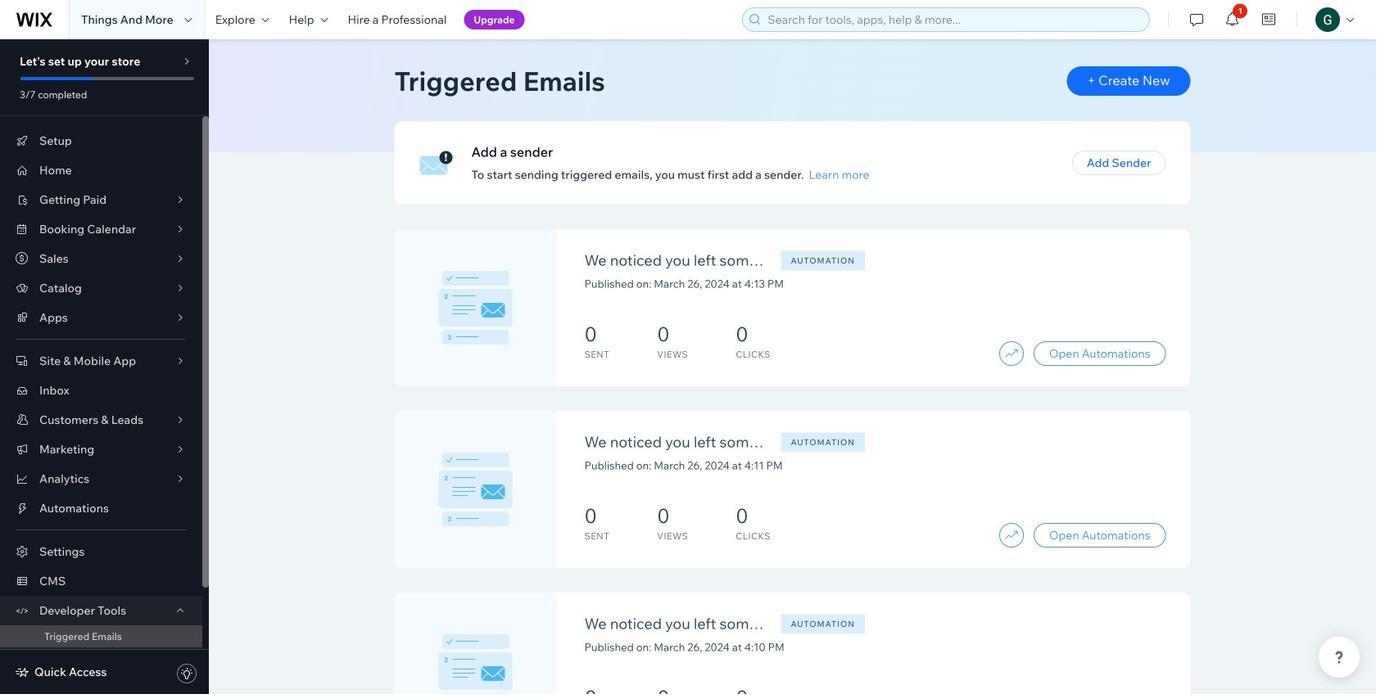 Task type: locate. For each thing, give the bounding box(es) containing it.
sidebar element
[[0, 39, 209, 695]]

Search for tools, apps, help & more... field
[[763, 8, 1145, 31]]



Task type: vqa. For each thing, say whether or not it's contained in the screenshot.
Search for tools, apps, help & more... field
yes



